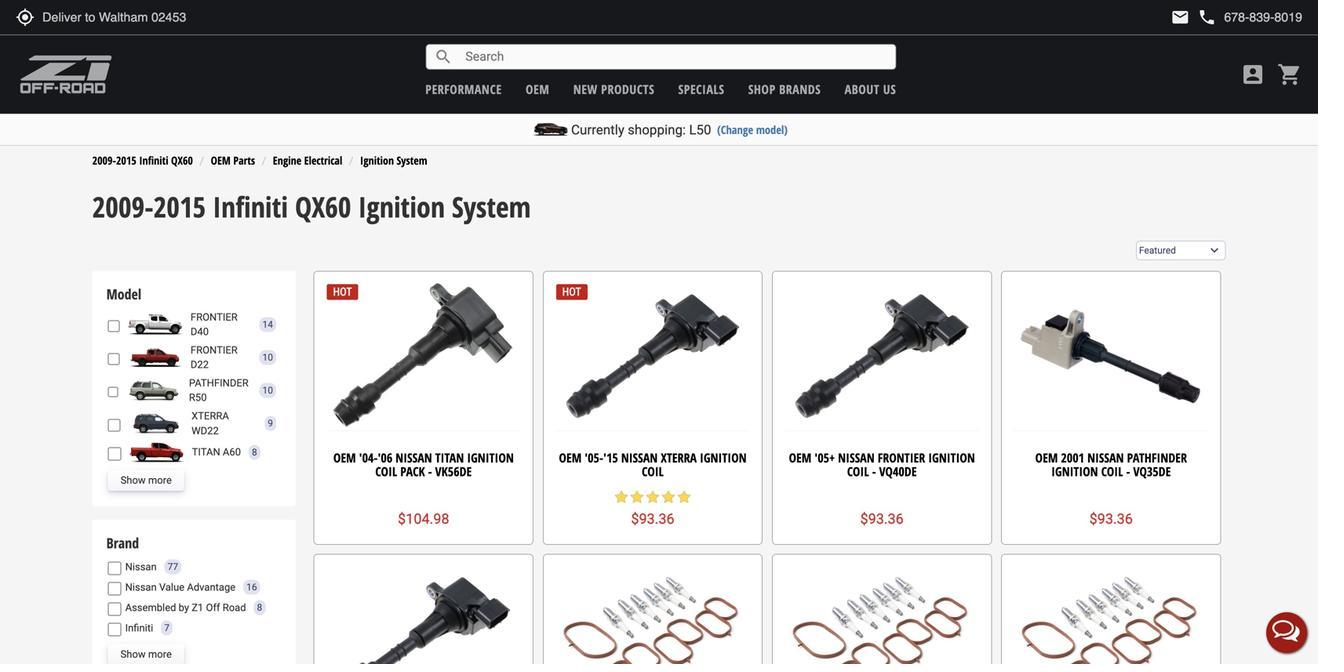 Task type: locate. For each thing, give the bounding box(es) containing it.
2 coil from the left
[[642, 463, 664, 480]]

oem link
[[526, 81, 550, 98]]

10 down "14"
[[263, 352, 273, 363]]

more down 7
[[148, 649, 172, 661]]

nissan right '15
[[621, 450, 658, 466]]

off
[[206, 602, 220, 614]]

- left vq35de
[[1127, 463, 1131, 480]]

1 vertical spatial 8
[[257, 603, 262, 614]]

frontier up "d40"
[[191, 311, 238, 323]]

mail
[[1171, 8, 1190, 27]]

oem for oem '05-'15 nissan xterra ignition coil
[[559, 450, 582, 466]]

0 vertical spatial show more button
[[108, 471, 184, 491]]

coil inside oem '05-'15 nissan xterra ignition coil
[[642, 463, 664, 480]]

system
[[397, 153, 427, 168], [452, 188, 531, 226]]

2009- for 2009-2015 infiniti qx60
[[92, 153, 116, 168]]

new
[[574, 81, 598, 98]]

0 horizontal spatial $93.36
[[631, 512, 675, 528]]

nissan right '05+
[[838, 450, 875, 466]]

frontier d40
[[191, 311, 238, 338]]

0 vertical spatial 10
[[263, 352, 273, 363]]

currently shopping: l50 (change model)
[[571, 122, 788, 138]]

0 vertical spatial show
[[121, 475, 146, 487]]

oem inside the oem '04-'06 nissan titan ignition coil pack - vk56de
[[333, 450, 356, 466]]

ignition inside the oem '04-'06 nissan titan ignition coil pack - vk56de
[[467, 450, 514, 466]]

2 show from the top
[[121, 649, 146, 661]]

z1
[[192, 602, 204, 614]]

engine
[[273, 153, 302, 168]]

show more down 7
[[121, 649, 172, 661]]

oem left '05+
[[789, 450, 812, 466]]

show more button down 'nissan titan a60 2004 2005 2006 2007 2008 2009 2010 2011 2012 2013 2014 2015 vk56de 5.6l s se sv sl le xe pro-4x offroad z1 off-road' image
[[108, 471, 184, 491]]

0 horizontal spatial 2015
[[116, 153, 136, 168]]

coil right '05+
[[847, 463, 869, 480]]

nissan down brand
[[125, 561, 157, 573]]

1 vertical spatial show
[[121, 649, 146, 661]]

qx60 left oem parts
[[171, 153, 193, 168]]

show more button
[[108, 471, 184, 491], [108, 645, 184, 665]]

1 $93.36 from the left
[[631, 512, 675, 528]]

xterra wd22
[[192, 411, 229, 437]]

coil up star star star star star $93.36
[[642, 463, 664, 480]]

oem inside the oem '05+ nissan frontier ignition coil - vq40de
[[789, 450, 812, 466]]

titan
[[435, 450, 464, 466]]

account_box
[[1241, 62, 1266, 87]]

ignition inside oem 2001 nissan pathfinder ignition coil - vq35de
[[1052, 463, 1099, 480]]

engine electrical link
[[273, 153, 342, 168]]

2015
[[116, 153, 136, 168], [154, 188, 206, 226]]

show down 'nissan titan a60 2004 2005 2006 2007 2008 2009 2010 2011 2012 2013 2014 2015 vk56de 5.6l s se sv sl le xe pro-4x offroad z1 off-road' image
[[121, 475, 146, 487]]

1 10 from the top
[[263, 352, 273, 363]]

ignition right frontier
[[929, 450, 975, 466]]

coil left the pack
[[375, 463, 397, 480]]

frontier up d22
[[191, 344, 238, 356]]

'04-
[[359, 450, 378, 466]]

1 horizontal spatial 2015
[[154, 188, 206, 226]]

show more button down 7
[[108, 645, 184, 665]]

2 show more button from the top
[[108, 645, 184, 665]]

0 vertical spatial more
[[148, 475, 172, 487]]

vq40de
[[880, 463, 917, 480]]

nissan pathfinder r50 1996 1997 1998 1999 2000 2001 2002 2003 2004  z1 off-road image
[[122, 381, 185, 401]]

more
[[148, 475, 172, 487], [148, 649, 172, 661]]

8
[[252, 447, 257, 458], [257, 603, 262, 614]]

more for model
[[148, 475, 172, 487]]

show more down 'nissan titan a60 2004 2005 2006 2007 2008 2009 2010 2011 2012 2013 2014 2015 vk56de 5.6l s se sv sl le xe pro-4x offroad z1 off-road' image
[[121, 475, 172, 487]]

2009- for 2009-2015 infiniti qx60 ignition system
[[92, 188, 154, 226]]

oem
[[526, 81, 550, 98], [211, 153, 231, 168], [333, 450, 356, 466], [559, 450, 582, 466], [789, 450, 812, 466], [1036, 450, 1058, 466]]

8 right the a60
[[252, 447, 257, 458]]

titan a60
[[192, 447, 241, 458]]

- inside the oem '05+ nissan frontier ignition coil - vq40de
[[872, 463, 876, 480]]

(change model) link
[[717, 122, 788, 137]]

show more for model
[[121, 475, 172, 487]]

oem inside oem '05-'15 nissan xterra ignition coil
[[559, 450, 582, 466]]

1 vertical spatial show more
[[121, 649, 172, 661]]

0 vertical spatial qx60
[[171, 153, 193, 168]]

phone
[[1198, 8, 1217, 27]]

show more for brand
[[121, 649, 172, 661]]

2 10 from the top
[[263, 385, 273, 396]]

2 horizontal spatial -
[[1127, 463, 1131, 480]]

7
[[164, 623, 170, 634]]

None checkbox
[[108, 320, 120, 333], [108, 386, 118, 399], [108, 448, 121, 461], [108, 562, 121, 576], [108, 603, 121, 617], [108, 320, 120, 333], [108, 386, 118, 399], [108, 448, 121, 461], [108, 562, 121, 576], [108, 603, 121, 617]]

1 vertical spatial system
[[452, 188, 531, 226]]

2 show more from the top
[[121, 649, 172, 661]]

1 vertical spatial 10
[[263, 385, 273, 396]]

0 vertical spatial frontier
[[191, 311, 238, 323]]

performance
[[426, 81, 502, 98]]

show more
[[121, 475, 172, 487], [121, 649, 172, 661]]

1 show from the top
[[121, 475, 146, 487]]

1 vertical spatial show more button
[[108, 645, 184, 665]]

pathfinder
[[1127, 450, 1187, 466]]

0 horizontal spatial -
[[428, 463, 432, 480]]

us
[[883, 81, 897, 98]]

1 vertical spatial 2015
[[154, 188, 206, 226]]

engine electrical
[[273, 153, 342, 168]]

2015 for 2009-2015 infiniti qx60 ignition system
[[154, 188, 206, 226]]

frontier
[[191, 311, 238, 323], [191, 344, 238, 356]]

coil inside oem 2001 nissan pathfinder ignition coil - vq35de
[[1102, 463, 1124, 480]]

qx60
[[171, 153, 193, 168], [295, 188, 351, 226]]

(change
[[717, 122, 754, 137]]

- inside oem 2001 nissan pathfinder ignition coil - vq35de
[[1127, 463, 1131, 480]]

3 coil from the left
[[847, 463, 869, 480]]

- left vq40de
[[872, 463, 876, 480]]

0 horizontal spatial system
[[397, 153, 427, 168]]

2 - from the left
[[872, 463, 876, 480]]

coil inside the oem '05+ nissan frontier ignition coil - vq40de
[[847, 463, 869, 480]]

None checkbox
[[108, 353, 120, 366], [108, 419, 121, 432], [108, 583, 121, 596], [108, 624, 121, 637], [108, 353, 120, 366], [108, 419, 121, 432], [108, 583, 121, 596], [108, 624, 121, 637]]

show down assembled
[[121, 649, 146, 661]]

1 - from the left
[[428, 463, 432, 480]]

1 vertical spatial frontier
[[191, 344, 238, 356]]

coil inside the oem '04-'06 nissan titan ignition coil pack - vk56de
[[375, 463, 397, 480]]

show more button for brand
[[108, 645, 184, 665]]

ignition
[[360, 153, 394, 168], [358, 188, 445, 226], [467, 450, 514, 466], [700, 450, 747, 466], [929, 450, 975, 466], [1052, 463, 1099, 480]]

infiniti for 2009-2015 infiniti qx60
[[139, 153, 168, 168]]

1 show more button from the top
[[108, 471, 184, 491]]

products
[[601, 81, 655, 98]]

8 down the "16"
[[257, 603, 262, 614]]

2 frontier from the top
[[191, 344, 238, 356]]

1 horizontal spatial qx60
[[295, 188, 351, 226]]

star star star star star $93.36
[[614, 490, 692, 528]]

ignition right xterra at right
[[700, 450, 747, 466]]

nissan
[[396, 450, 432, 466], [621, 450, 658, 466], [838, 450, 875, 466], [1088, 450, 1124, 466], [125, 561, 157, 573], [125, 582, 157, 594]]

infiniti
[[139, 153, 168, 168], [213, 188, 288, 226], [125, 623, 153, 634]]

oem left parts
[[211, 153, 231, 168]]

ignition right "titan"
[[467, 450, 514, 466]]

model)
[[756, 122, 788, 137]]

4 star from the left
[[661, 490, 677, 506]]

1 more from the top
[[148, 475, 172, 487]]

frontier
[[878, 450, 926, 466]]

'15
[[604, 450, 618, 466]]

mail link
[[1171, 8, 1190, 27]]

qx60 for 2009-2015 infiniti qx60 ignition system
[[295, 188, 351, 226]]

more for brand
[[148, 649, 172, 661]]

0 vertical spatial show more
[[121, 475, 172, 487]]

1 2009- from the top
[[92, 153, 116, 168]]

model
[[106, 285, 141, 304]]

coil left vq35de
[[1102, 463, 1124, 480]]

nissan inside the oem '05+ nissan frontier ignition coil - vq40de
[[838, 450, 875, 466]]

$93.36
[[631, 512, 675, 528], [861, 512, 904, 528], [1090, 512, 1133, 528]]

1 horizontal spatial -
[[872, 463, 876, 480]]

mail phone
[[1171, 8, 1217, 27]]

star
[[614, 490, 629, 506], [629, 490, 645, 506], [645, 490, 661, 506], [661, 490, 677, 506], [677, 490, 692, 506]]

1 coil from the left
[[375, 463, 397, 480]]

oem left 2001
[[1036, 450, 1058, 466]]

qx60 down 'electrical'
[[295, 188, 351, 226]]

Search search field
[[453, 45, 896, 69]]

oem left '05-
[[559, 450, 582, 466]]

ignition inside oem '05-'15 nissan xterra ignition coil
[[700, 450, 747, 466]]

nissan frontier d40 2005 2006 2007 2008 2009 2010 2011 2012 2013 2014 2015 2016 2017 2018 2019 2020 2021 vq40de vq38dd qr25de 4.0l 3.8l 2.5l s se sl sv le xe pro-4x offroad z1 off-road image
[[124, 315, 187, 335]]

nissan right the '06
[[396, 450, 432, 466]]

ignition left vq35de
[[1052, 463, 1099, 480]]

coil
[[375, 463, 397, 480], [642, 463, 664, 480], [847, 463, 869, 480], [1102, 463, 1124, 480]]

nissan up assembled
[[125, 582, 157, 594]]

2 more from the top
[[148, 649, 172, 661]]

oem '04-'06 nissan titan ignition coil pack - vk56de
[[333, 450, 514, 480]]

1 vertical spatial 2009-
[[92, 188, 154, 226]]

0 horizontal spatial qx60
[[171, 153, 193, 168]]

nissan right 2001
[[1088, 450, 1124, 466]]

0 vertical spatial 2009-
[[92, 153, 116, 168]]

oem inside oem 2001 nissan pathfinder ignition coil - vq35de
[[1036, 450, 1058, 466]]

1 vertical spatial infiniti
[[213, 188, 288, 226]]

2 2009- from the top
[[92, 188, 154, 226]]

-
[[428, 463, 432, 480], [872, 463, 876, 480], [1127, 463, 1131, 480]]

oem for oem '05+ nissan frontier ignition coil - vq40de
[[789, 450, 812, 466]]

$93.36 down oem '05-'15 nissan xterra ignition coil
[[631, 512, 675, 528]]

r50
[[189, 392, 207, 404]]

oem '05-'15 nissan xterra ignition coil
[[559, 450, 747, 480]]

by
[[179, 602, 189, 614]]

$93.36 down vq40de
[[861, 512, 904, 528]]

1 vertical spatial qx60
[[295, 188, 351, 226]]

0 vertical spatial infiniti
[[139, 153, 168, 168]]

$93.36 for oem 2001 nissan pathfinder ignition coil - vq35de
[[1090, 512, 1133, 528]]

0 vertical spatial 2015
[[116, 153, 136, 168]]

show
[[121, 475, 146, 487], [121, 649, 146, 661]]

pathfinder
[[189, 378, 249, 389]]

2 $93.36 from the left
[[861, 512, 904, 528]]

10
[[263, 352, 273, 363], [263, 385, 273, 396]]

currently
[[571, 122, 625, 138]]

4 coil from the left
[[1102, 463, 1124, 480]]

1 vertical spatial more
[[148, 649, 172, 661]]

10 up 9
[[263, 385, 273, 396]]

$93.36 for oem '05+ nissan frontier ignition coil - vq40de
[[861, 512, 904, 528]]

1 frontier from the top
[[191, 311, 238, 323]]

specials link
[[679, 81, 725, 98]]

more down 'nissan titan a60 2004 2005 2006 2007 2008 2009 2010 2011 2012 2013 2014 2015 vk56de 5.6l s se sv sl le xe pro-4x offroad z1 off-road' image
[[148, 475, 172, 487]]

oem left '04-
[[333, 450, 356, 466]]

3 $93.36 from the left
[[1090, 512, 1133, 528]]

oem left new
[[526, 81, 550, 98]]

show for brand
[[121, 649, 146, 661]]

- right the pack
[[428, 463, 432, 480]]

assembled by z1 off road
[[125, 602, 246, 614]]

1 show more from the top
[[121, 475, 172, 487]]

assembled
[[125, 602, 176, 614]]

2 horizontal spatial $93.36
[[1090, 512, 1133, 528]]

$93.36 down oem 2001 nissan pathfinder ignition coil - vq35de
[[1090, 512, 1133, 528]]

my_location
[[16, 8, 35, 27]]

nissan xterra wd22 2000 2001 2002 2003 2004 ka24de vg33e 2.4l 3.3l se xe z1 off-road image
[[125, 414, 188, 434]]

3 - from the left
[[1127, 463, 1131, 480]]

- for oem '05+ nissan frontier ignition coil - vq40de
[[872, 463, 876, 480]]

vq35de
[[1134, 463, 1171, 480]]

2009-
[[92, 153, 116, 168], [92, 188, 154, 226]]

1 horizontal spatial $93.36
[[861, 512, 904, 528]]



Task type: vqa. For each thing, say whether or not it's contained in the screenshot.
Bracket
no



Task type: describe. For each thing, give the bounding box(es) containing it.
search
[[434, 47, 453, 66]]

oem for oem '04-'06 nissan titan ignition coil pack - vk56de
[[333, 450, 356, 466]]

l50
[[689, 122, 712, 138]]

'05-
[[585, 450, 604, 466]]

specials
[[679, 81, 725, 98]]

about us link
[[845, 81, 897, 98]]

oem parts link
[[211, 153, 255, 168]]

d40
[[191, 326, 209, 338]]

shop brands
[[749, 81, 821, 98]]

0 vertical spatial system
[[397, 153, 427, 168]]

9
[[268, 418, 273, 429]]

ignition system link
[[360, 153, 427, 168]]

1 horizontal spatial system
[[452, 188, 531, 226]]

0 vertical spatial 8
[[252, 447, 257, 458]]

nissan inside the oem '04-'06 nissan titan ignition coil pack - vk56de
[[396, 450, 432, 466]]

'06
[[378, 450, 393, 466]]

about
[[845, 81, 880, 98]]

advantage
[[187, 582, 236, 594]]

nissan frontier d22 1998 1999 2000 2001 2002 2003 2004 ka24de vg33e 2.4l 3.3l sc se xe z1 off-road image
[[124, 348, 187, 368]]

ignition down ignition system link
[[358, 188, 445, 226]]

infiniti for 2009-2015 infiniti qx60 ignition system
[[213, 188, 288, 226]]

pathfinder r50
[[189, 378, 249, 404]]

$104.98
[[398, 512, 449, 528]]

performance link
[[426, 81, 502, 98]]

2 star from the left
[[629, 490, 645, 506]]

vk56de
[[435, 463, 472, 480]]

xterra
[[661, 450, 697, 466]]

account_box link
[[1237, 62, 1270, 87]]

10 for frontier
[[263, 352, 273, 363]]

oem parts
[[211, 153, 255, 168]]

10 for pathfinder
[[263, 385, 273, 396]]

parts
[[233, 153, 255, 168]]

oem for oem link
[[526, 81, 550, 98]]

shopping_cart link
[[1274, 62, 1303, 87]]

$93.36 inside star star star star star $93.36
[[631, 512, 675, 528]]

nissan inside oem '05-'15 nissan xterra ignition coil
[[621, 450, 658, 466]]

electrical
[[304, 153, 342, 168]]

nissan titan a60 2004 2005 2006 2007 2008 2009 2010 2011 2012 2013 2014 2015 vk56de 5.6l s se sv sl le xe pro-4x offroad z1 off-road image
[[125, 443, 188, 463]]

14
[[263, 319, 273, 330]]

d22
[[191, 359, 209, 371]]

2015 for 2009-2015 infiniti qx60
[[116, 153, 136, 168]]

frontier d22
[[191, 344, 238, 371]]

z1 motorsports logo image
[[20, 55, 113, 94]]

titan
[[192, 447, 220, 458]]

shopping:
[[628, 122, 686, 138]]

phone link
[[1198, 8, 1303, 27]]

brands
[[779, 81, 821, 98]]

nissan value advantage
[[125, 582, 236, 594]]

77
[[168, 562, 178, 573]]

new products
[[574, 81, 655, 98]]

brand
[[106, 534, 139, 553]]

a60
[[223, 447, 241, 458]]

road
[[223, 602, 246, 614]]

show more button for model
[[108, 471, 184, 491]]

wd22
[[192, 425, 219, 437]]

5 star from the left
[[677, 490, 692, 506]]

frontier for d22
[[191, 344, 238, 356]]

'05+
[[815, 450, 835, 466]]

3 star from the left
[[645, 490, 661, 506]]

oem 2001 nissan pathfinder ignition coil - vq35de
[[1036, 450, 1187, 480]]

xterra
[[192, 411, 229, 422]]

- for oem 2001 nissan pathfinder ignition coil - vq35de
[[1127, 463, 1131, 480]]

shop
[[749, 81, 776, 98]]

2001
[[1061, 450, 1085, 466]]

ignition right 'electrical'
[[360, 153, 394, 168]]

1 star from the left
[[614, 490, 629, 506]]

nissan inside oem 2001 nissan pathfinder ignition coil - vq35de
[[1088, 450, 1124, 466]]

value
[[159, 582, 185, 594]]

2 vertical spatial infiniti
[[125, 623, 153, 634]]

2009-2015 infiniti qx60 ignition system
[[92, 188, 531, 226]]

show for model
[[121, 475, 146, 487]]

ignition system
[[360, 153, 427, 168]]

pack
[[400, 463, 425, 480]]

frontier for d40
[[191, 311, 238, 323]]

about us
[[845, 81, 897, 98]]

shopping_cart
[[1278, 62, 1303, 87]]

oem for oem 2001 nissan pathfinder ignition coil - vq35de
[[1036, 450, 1058, 466]]

2009-2015 infiniti qx60
[[92, 153, 193, 168]]

- inside the oem '04-'06 nissan titan ignition coil pack - vk56de
[[428, 463, 432, 480]]

new products link
[[574, 81, 655, 98]]

shop brands link
[[749, 81, 821, 98]]

ignition inside the oem '05+ nissan frontier ignition coil - vq40de
[[929, 450, 975, 466]]

oem '05+ nissan frontier ignition coil - vq40de
[[789, 450, 975, 480]]

16
[[247, 582, 257, 593]]

qx60 for 2009-2015 infiniti qx60
[[171, 153, 193, 168]]

2009-2015 infiniti qx60 link
[[92, 153, 193, 168]]

oem for oem parts
[[211, 153, 231, 168]]



